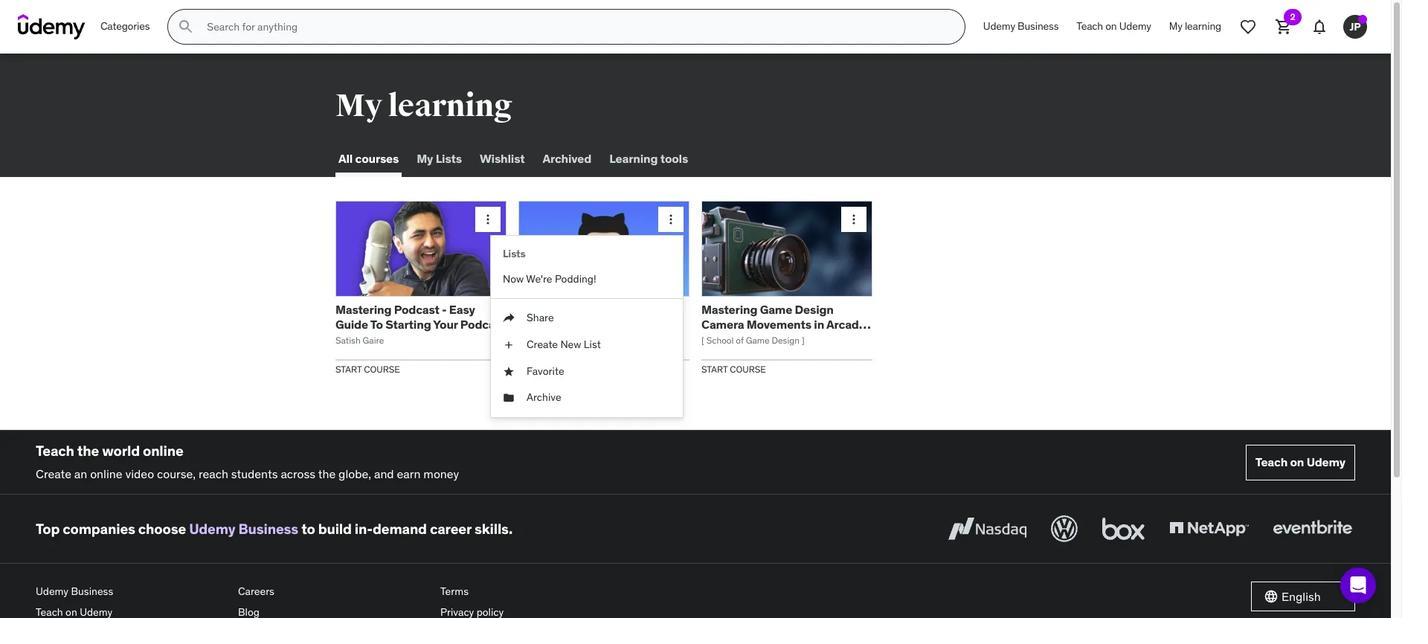 Task type: vqa. For each thing, say whether or not it's contained in the screenshot.
Create to the middle
yes



Task type: locate. For each thing, give the bounding box(es) containing it.
archive button
[[491, 385, 683, 411]]

my left wishlist image
[[1170, 19, 1183, 33]]

1 vertical spatial teach on udemy link
[[1246, 445, 1356, 480]]

game up [ school of game design ]
[[760, 302, 793, 317]]

the
[[77, 442, 99, 460], [318, 466, 336, 481]]

1 horizontal spatial course options image
[[847, 212, 862, 227]]

a
[[558, 317, 564, 332]]

1 vertical spatial game
[[746, 335, 770, 346]]

nasdaq image
[[945, 513, 1031, 546]]

my learning link
[[1161, 9, 1231, 45]]

0 vertical spatial business
[[1018, 19, 1059, 33]]

across
[[281, 466, 316, 481]]

start down satish
[[336, 364, 362, 375]]

mastering podcast -  easy guide to starting your podcast satish gaire
[[336, 302, 506, 346]]

game
[[760, 302, 793, 317], [746, 335, 770, 346]]

3 course from the left
[[730, 364, 766, 375]]

3 start course from the left
[[702, 364, 766, 375]]

1 horizontal spatial mastering
[[702, 302, 758, 317]]

0 vertical spatial on
[[1106, 19, 1117, 33]]

0 vertical spatial game
[[760, 302, 793, 317]]

box image
[[1099, 513, 1149, 546]]

1 horizontal spatial lists
[[503, 247, 526, 260]]

create inside button
[[527, 338, 558, 351]]

course down [ school of game design ]
[[730, 364, 766, 375]]

2 vertical spatial udemy business link
[[36, 582, 226, 603]]

teach the world online create an online video course, reach students across the globe, and earn money
[[36, 442, 459, 481]]

demand
[[373, 520, 427, 538]]

reach
[[199, 466, 228, 481]]

mastering podcast -  easy guide to starting your podcast link
[[336, 302, 506, 332]]

0 vertical spatial learning
[[1185, 19, 1222, 33]]

course:
[[624, 302, 666, 317]]

1 xsmall image from the top
[[503, 311, 515, 326]]

mastering up gaire
[[336, 302, 392, 317]]

0 horizontal spatial teach
[[36, 442, 74, 460]]

and
[[374, 466, 394, 481]]

start course for mastering game design camera movements in arcade studio
[[702, 364, 766, 375]]

lists left wishlist
[[436, 151, 462, 166]]

wishlist
[[480, 151, 525, 166]]

eventbrite image
[[1270, 513, 1356, 546]]

game inside "mastering game design camera movements in arcade studio"
[[760, 302, 793, 317]]

1 vertical spatial xsmall image
[[503, 338, 515, 352]]

1 horizontal spatial start course
[[519, 364, 583, 375]]

1 vertical spatial create
[[527, 338, 558, 351]]

0 horizontal spatial on
[[1106, 19, 1117, 33]]

1 vertical spatial udemy business link
[[189, 520, 298, 538]]

create new list button
[[491, 332, 683, 358]]

2 course from the left
[[547, 364, 583, 375]]

0 horizontal spatial my learning
[[336, 87, 512, 125]]

0 vertical spatial my
[[1170, 19, 1183, 33]]

my inside 'my lists' link
[[417, 151, 433, 166]]

create inside the git & github crash course: create a repository from scratch!
[[519, 317, 555, 332]]

create
[[519, 317, 555, 332], [527, 338, 558, 351], [36, 466, 71, 481]]

submit search image
[[177, 18, 195, 36]]

1 horizontal spatial teach on udemy
[[1256, 455, 1346, 470]]

2 horizontal spatial course
[[730, 364, 766, 375]]

2 horizontal spatial start course
[[702, 364, 766, 375]]

mastering inside "mastering podcast -  easy guide to starting your podcast satish gaire"
[[336, 302, 392, 317]]

1 horizontal spatial course
[[547, 364, 583, 375]]

online
[[143, 442, 184, 460], [90, 466, 122, 481]]

in
[[814, 317, 825, 332]]

build
[[318, 520, 352, 538]]

globe,
[[339, 466, 371, 481]]

0 horizontal spatial teach on udemy
[[1077, 19, 1152, 33]]

small image
[[1264, 589, 1279, 604]]

start down school
[[702, 364, 728, 375]]

github
[[548, 302, 587, 317]]

3 start from the left
[[702, 364, 728, 375]]

course options image
[[664, 212, 679, 227], [847, 212, 862, 227]]

1 vertical spatial on
[[1291, 455, 1305, 470]]

video
[[125, 466, 154, 481]]

0 vertical spatial teach on udemy link
[[1068, 9, 1161, 45]]

udemy business link
[[975, 9, 1068, 45], [189, 520, 298, 538], [36, 582, 226, 603]]

design
[[795, 302, 834, 317], [772, 335, 800, 346]]

xsmall image
[[503, 311, 515, 326], [503, 338, 515, 352], [503, 391, 515, 405]]

online up course,
[[143, 442, 184, 460]]

all
[[339, 151, 353, 166]]

0 horizontal spatial start course
[[336, 364, 400, 375]]

1 start from the left
[[336, 364, 362, 375]]

0 horizontal spatial mastering
[[336, 302, 392, 317]]

camera
[[702, 317, 744, 332]]

share
[[527, 311, 554, 325]]

1 vertical spatial lists
[[503, 247, 526, 260]]

1 vertical spatial udemy business
[[36, 585, 113, 598]]

mastering up studio
[[702, 302, 758, 317]]

world
[[102, 442, 140, 460]]

1 horizontal spatial my learning
[[1170, 19, 1222, 33]]

1 start course from the left
[[336, 364, 400, 375]]

xsmall image down xsmall image
[[503, 391, 515, 405]]

udemy business
[[984, 19, 1059, 33], [36, 585, 113, 598]]

0 horizontal spatial teach on udemy link
[[1068, 9, 1161, 45]]

2 vertical spatial my
[[417, 151, 433, 166]]

&
[[538, 302, 545, 317]]

2 vertical spatial create
[[36, 466, 71, 481]]

start for git & github crash course: create a repository from scratch!
[[519, 364, 545, 375]]

start course down the of
[[702, 364, 766, 375]]

1 vertical spatial learning
[[388, 87, 512, 125]]

0 horizontal spatial course
[[364, 364, 400, 375]]

start course
[[336, 364, 400, 375], [519, 364, 583, 375], [702, 364, 766, 375]]

xsmall image left the kalob
[[503, 338, 515, 352]]

xsmall image inside share button
[[503, 311, 515, 326]]

top
[[36, 520, 60, 538]]

mastering
[[336, 302, 392, 317], [702, 302, 758, 317]]

1 vertical spatial the
[[318, 466, 336, 481]]

xsmall image inside archive button
[[503, 391, 515, 405]]

0 horizontal spatial learning
[[388, 87, 512, 125]]

mastering inside "mastering game design camera movements in arcade studio"
[[702, 302, 758, 317]]

2 mastering from the left
[[702, 302, 758, 317]]

course for mastering game design camera movements in arcade studio
[[730, 364, 766, 375]]

1 horizontal spatial online
[[143, 442, 184, 460]]

xsmall image for archive
[[503, 391, 515, 405]]

design down movements at the bottom right of the page
[[772, 335, 800, 346]]

teach on udemy
[[1077, 19, 1152, 33], [1256, 455, 1346, 470]]

0 horizontal spatial udemy business
[[36, 585, 113, 598]]

my
[[1170, 19, 1183, 33], [336, 87, 382, 125], [417, 151, 433, 166]]

mastering game design camera movements in arcade studio
[[702, 302, 866, 346]]

udemy
[[984, 19, 1016, 33], [1120, 19, 1152, 33], [1307, 455, 1346, 470], [189, 520, 236, 538], [36, 585, 69, 598]]

[ school of game design ]
[[702, 335, 805, 346]]

categories button
[[92, 9, 159, 45]]

learning up the my lists
[[388, 87, 512, 125]]

teach inside teach the world online create an online video course, reach students across the globe, and earn money
[[36, 442, 74, 460]]

categories
[[100, 19, 150, 33]]

the left globe,
[[318, 466, 336, 481]]

2
[[1291, 11, 1296, 22]]

tools
[[661, 151, 688, 166]]

design up ]
[[795, 302, 834, 317]]

0 horizontal spatial online
[[90, 466, 122, 481]]

1 course from the left
[[364, 364, 400, 375]]

2 start from the left
[[519, 364, 545, 375]]

archived link
[[540, 141, 595, 177]]

1 vertical spatial design
[[772, 335, 800, 346]]

0 vertical spatial the
[[77, 442, 99, 460]]

podcast right 'your'
[[460, 317, 506, 332]]

0 vertical spatial xsmall image
[[503, 311, 515, 326]]

top companies choose udemy business to build in-demand career skills.
[[36, 520, 513, 538]]

start course down create new list
[[519, 364, 583, 375]]

xsmall image left git
[[503, 311, 515, 326]]

companies
[[63, 520, 135, 538]]

course
[[364, 364, 400, 375], [547, 364, 583, 375], [730, 364, 766, 375]]

online right an
[[90, 466, 122, 481]]

my learning
[[1170, 19, 1222, 33], [336, 87, 512, 125]]

2 horizontal spatial my
[[1170, 19, 1183, 33]]

volkswagen image
[[1048, 513, 1081, 546]]

1 horizontal spatial udemy business
[[984, 19, 1059, 33]]

course for git & github crash course: create a repository from scratch!
[[547, 364, 583, 375]]

start course for git & github crash course: create a repository from scratch!
[[519, 364, 583, 375]]

lists up now
[[503, 247, 526, 260]]

learning left wishlist image
[[1185, 19, 1222, 33]]

2 start course from the left
[[519, 364, 583, 375]]

learning
[[1185, 19, 1222, 33], [388, 87, 512, 125]]

0 vertical spatial online
[[143, 442, 184, 460]]

course down gaire
[[364, 364, 400, 375]]

1 horizontal spatial on
[[1291, 455, 1305, 470]]

game right the of
[[746, 335, 770, 346]]

Search for anything text field
[[204, 14, 947, 39]]

2 vertical spatial xsmall image
[[503, 391, 515, 405]]

start
[[336, 364, 362, 375], [519, 364, 545, 375], [702, 364, 728, 375]]

2 vertical spatial business
[[71, 585, 113, 598]]

my right courses
[[417, 151, 433, 166]]

now we're podding!
[[503, 272, 597, 286]]

xsmall image inside create new list button
[[503, 338, 515, 352]]

notifications image
[[1311, 18, 1329, 36]]

my learning left wishlist image
[[1170, 19, 1222, 33]]

from
[[630, 317, 658, 332]]

0 vertical spatial design
[[795, 302, 834, 317]]

2 xsmall image from the top
[[503, 338, 515, 352]]

1 mastering from the left
[[336, 302, 392, 317]]

2 horizontal spatial start
[[702, 364, 728, 375]]

0 vertical spatial lists
[[436, 151, 462, 166]]

0 horizontal spatial start
[[336, 364, 362, 375]]

3 xsmall image from the top
[[503, 391, 515, 405]]

design inside "mastering game design camera movements in arcade studio"
[[795, 302, 834, 317]]

the up an
[[77, 442, 99, 460]]

crash
[[589, 302, 621, 317]]

share button
[[491, 305, 683, 332]]

course down create new list
[[547, 364, 583, 375]]

0 vertical spatial create
[[519, 317, 555, 332]]

my for 'my lists' link
[[417, 151, 433, 166]]

start right xsmall image
[[519, 364, 545, 375]]

you have alerts image
[[1359, 15, 1368, 24]]

my inside my learning link
[[1170, 19, 1183, 33]]

start course down gaire
[[336, 364, 400, 375]]

kalob taulien
[[519, 335, 572, 346]]

podcast left -
[[394, 302, 440, 317]]

0 horizontal spatial my
[[336, 87, 382, 125]]

taulien
[[544, 335, 572, 346]]

1 horizontal spatial start
[[519, 364, 545, 375]]

my up all courses
[[336, 87, 382, 125]]

courses
[[355, 151, 399, 166]]

1 horizontal spatial business
[[239, 520, 298, 538]]

1 horizontal spatial learning
[[1185, 19, 1222, 33]]

my learning up the my lists
[[336, 87, 512, 125]]

terms
[[441, 585, 469, 598]]

[
[[702, 335, 705, 346]]

0 horizontal spatial course options image
[[664, 212, 679, 227]]

teach
[[1077, 19, 1104, 33], [36, 442, 74, 460], [1256, 455, 1288, 470]]

1 vertical spatial my
[[336, 87, 382, 125]]

podcast
[[394, 302, 440, 317], [460, 317, 506, 332]]

wishlist link
[[477, 141, 528, 177]]

xsmall image for share
[[503, 311, 515, 326]]

start course for mastering podcast -  easy guide to starting your podcast
[[336, 364, 400, 375]]

my lists
[[417, 151, 462, 166]]

mastering game design camera movements in arcade studio link
[[702, 302, 871, 346]]

school
[[707, 335, 734, 346]]

1 horizontal spatial my
[[417, 151, 433, 166]]

business
[[1018, 19, 1059, 33], [239, 520, 298, 538], [71, 585, 113, 598]]



Task type: describe. For each thing, give the bounding box(es) containing it.
starting
[[386, 317, 431, 332]]

1 horizontal spatial teach
[[1077, 19, 1104, 33]]

satish
[[336, 335, 361, 346]]

0 horizontal spatial podcast
[[394, 302, 440, 317]]

create new list
[[527, 338, 601, 351]]

1 vertical spatial online
[[90, 466, 122, 481]]

studio
[[702, 331, 739, 346]]

in-
[[355, 520, 373, 538]]

1 horizontal spatial the
[[318, 466, 336, 481]]

all courses
[[339, 151, 399, 166]]

my for my learning link
[[1170, 19, 1183, 33]]

english
[[1282, 589, 1321, 604]]

wishlist image
[[1240, 18, 1258, 36]]

guide
[[336, 317, 368, 332]]

favorite button
[[491, 358, 683, 385]]

1 vertical spatial my learning
[[336, 87, 512, 125]]

mastering for guide
[[336, 302, 392, 317]]

udemy image
[[18, 14, 86, 39]]

create inside teach the world online create an online video course, reach students across the globe, and earn money
[[36, 466, 71, 481]]

learning tools
[[610, 151, 688, 166]]

favorite
[[527, 364, 564, 378]]

earn
[[397, 466, 421, 481]]

repository
[[567, 317, 627, 332]]

0 vertical spatial my learning
[[1170, 19, 1222, 33]]

start for mastering podcast -  easy guide to starting your podcast
[[336, 364, 362, 375]]

career
[[430, 520, 472, 538]]

podding!
[[555, 272, 597, 286]]

movements
[[747, 317, 812, 332]]

we're
[[526, 272, 553, 286]]

git & github crash course: create a repository from scratch!
[[519, 302, 666, 346]]

scratch!
[[519, 331, 565, 346]]

money
[[424, 466, 459, 481]]

course options image
[[481, 212, 496, 227]]

start for mastering game design camera movements in arcade studio
[[702, 364, 728, 375]]

archive
[[527, 391, 562, 404]]

english button
[[1252, 582, 1356, 612]]

terms link
[[441, 582, 631, 603]]

learning
[[610, 151, 658, 166]]

easy
[[449, 302, 475, 317]]

2 link
[[1266, 9, 1302, 45]]

1 horizontal spatial podcast
[[460, 317, 506, 332]]

git & github crash course: create a repository from scratch! link
[[519, 302, 670, 346]]

to
[[370, 317, 383, 332]]

-
[[442, 302, 447, 317]]

kalob
[[519, 335, 542, 346]]

careers
[[238, 585, 275, 598]]

1 course options image from the left
[[664, 212, 679, 227]]

0 horizontal spatial the
[[77, 442, 99, 460]]

0 vertical spatial udemy business link
[[975, 9, 1068, 45]]

your
[[433, 317, 458, 332]]

0 horizontal spatial lists
[[436, 151, 462, 166]]

xsmall image
[[503, 364, 515, 379]]

now we're podding! button
[[491, 266, 683, 293]]

1 horizontal spatial teach on udemy link
[[1246, 445, 1356, 480]]

gaire
[[363, 335, 384, 346]]

1 vertical spatial teach on udemy
[[1256, 455, 1346, 470]]

2 horizontal spatial business
[[1018, 19, 1059, 33]]

xsmall image for create new list
[[503, 338, 515, 352]]

arcade
[[827, 317, 866, 332]]

learning tools link
[[607, 141, 691, 177]]

2 course options image from the left
[[847, 212, 862, 227]]

course for mastering podcast -  easy guide to starting your podcast
[[364, 364, 400, 375]]

jp link
[[1338, 9, 1374, 45]]

choose
[[138, 520, 186, 538]]

0 horizontal spatial business
[[71, 585, 113, 598]]

list
[[584, 338, 601, 351]]

of
[[736, 335, 744, 346]]

mastering for movements
[[702, 302, 758, 317]]

course,
[[157, 466, 196, 481]]

1 vertical spatial business
[[239, 520, 298, 538]]

my lists link
[[414, 141, 465, 177]]

all courses link
[[336, 141, 402, 177]]

git
[[519, 302, 535, 317]]

shopping cart with 2 items image
[[1275, 18, 1293, 36]]

to
[[301, 520, 315, 538]]

students
[[231, 466, 278, 481]]

0 vertical spatial teach on udemy
[[1077, 19, 1152, 33]]

jp
[[1350, 20, 1361, 33]]

0 vertical spatial udemy business
[[984, 19, 1059, 33]]

]
[[802, 335, 805, 346]]

skills.
[[475, 520, 513, 538]]

netapp image
[[1167, 513, 1252, 546]]

2 horizontal spatial teach
[[1256, 455, 1288, 470]]

new
[[561, 338, 581, 351]]

archived
[[543, 151, 592, 166]]

careers link
[[238, 582, 429, 603]]

an
[[74, 466, 87, 481]]

now
[[503, 272, 524, 286]]



